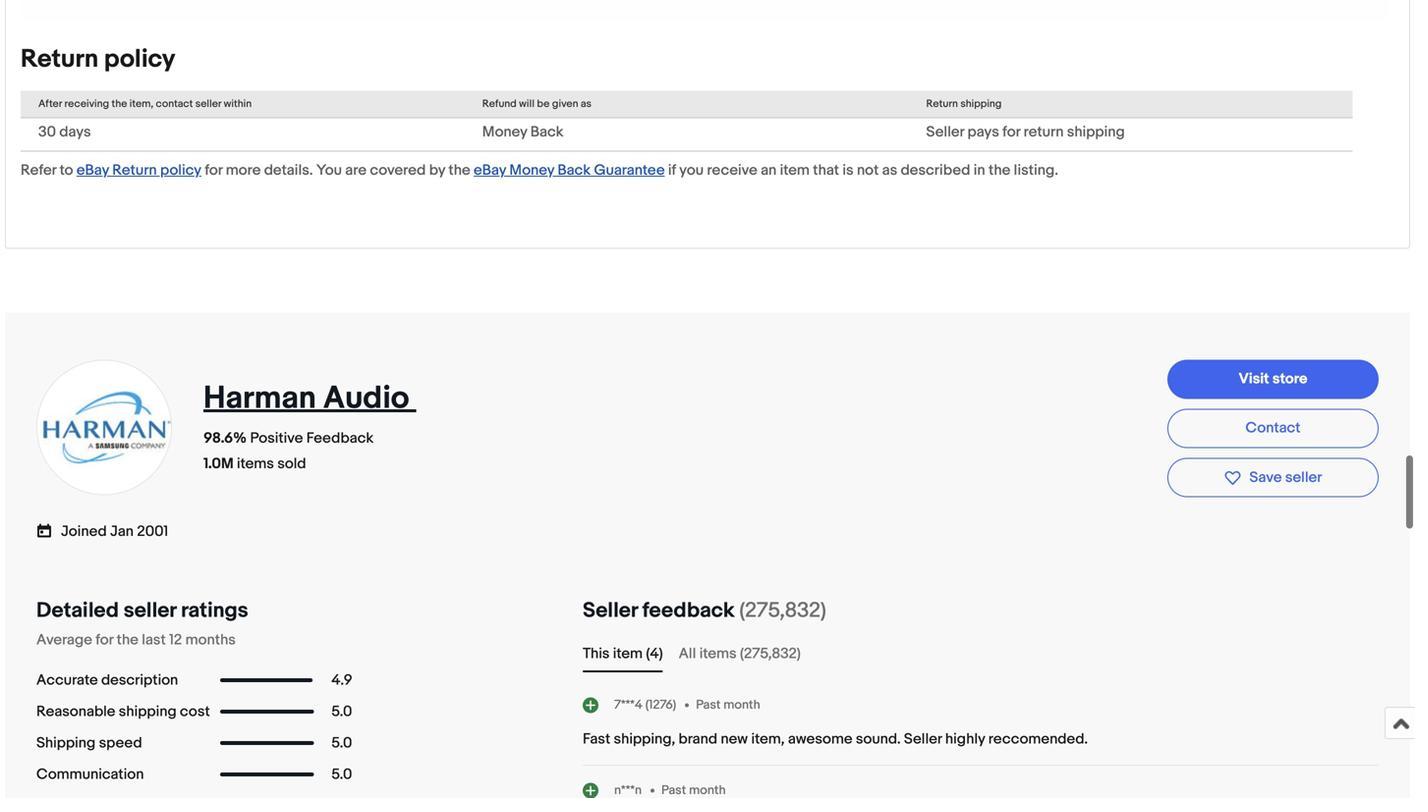 Task type: vqa. For each thing, say whether or not it's contained in the screenshot.
top Item
yes



Task type: locate. For each thing, give the bounding box(es) containing it.
month up the new
[[724, 697, 760, 712]]

month
[[724, 697, 760, 712], [689, 783, 726, 798]]

return down after receiving the item, contact seller within
[[112, 161, 157, 178]]

1 vertical spatial seller
[[1285, 468, 1322, 486]]

money
[[482, 122, 527, 140], [509, 161, 554, 178]]

0 horizontal spatial past
[[661, 783, 686, 798]]

seller down return shipping at the top right of the page
[[926, 122, 964, 140]]

1 horizontal spatial as
[[882, 161, 897, 178]]

2 horizontal spatial shipping
[[1067, 122, 1125, 140]]

0 horizontal spatial item,
[[130, 97, 153, 109]]

1 vertical spatial past month
[[661, 783, 726, 798]]

1 vertical spatial seller
[[583, 598, 638, 623]]

past month for n***n
[[661, 783, 726, 798]]

within
[[224, 97, 252, 109]]

items down positive
[[237, 455, 274, 472]]

harman audio
[[203, 379, 409, 417]]

in
[[974, 161, 985, 178]]

seller inside "button"
[[1285, 468, 1322, 486]]

contact link
[[1168, 408, 1379, 448]]

policy up after receiving the item, contact seller within
[[104, 43, 175, 74]]

seller
[[195, 97, 221, 109], [1285, 468, 1322, 486], [124, 598, 176, 623]]

if
[[668, 161, 676, 178]]

shipping
[[36, 734, 96, 752]]

return up after
[[21, 43, 98, 74]]

seller for seller feedback (275,832)
[[583, 598, 638, 623]]

0 horizontal spatial shipping
[[119, 703, 177, 720]]

1 vertical spatial shipping
[[1067, 122, 1125, 140]]

(275,832) for seller feedback (275,832)
[[739, 598, 826, 623]]

as right given
[[581, 97, 592, 109]]

3 5.0 from the top
[[331, 766, 352, 783]]

seller left within
[[195, 97, 221, 109]]

days
[[59, 122, 91, 140]]

2 vertical spatial for
[[96, 631, 113, 649]]

past month
[[696, 697, 760, 712], [661, 783, 726, 798]]

2 vertical spatial shipping
[[119, 703, 177, 720]]

will
[[519, 97, 535, 109]]

1 vertical spatial back
[[558, 161, 591, 178]]

money down money back
[[509, 161, 554, 178]]

seller right "save"
[[1285, 468, 1322, 486]]

shipping down description
[[119, 703, 177, 720]]

seller for seller pays for return shipping
[[926, 122, 964, 140]]

0 vertical spatial past
[[696, 697, 721, 712]]

0 vertical spatial return
[[21, 43, 98, 74]]

highly
[[945, 730, 985, 748]]

this item (4)
[[583, 645, 663, 662]]

months
[[185, 631, 236, 649]]

back down be
[[530, 122, 564, 140]]

1 5.0 from the top
[[331, 703, 352, 720]]

for left more
[[205, 161, 222, 178]]

seller feedback (275,832)
[[583, 598, 826, 623]]

2 horizontal spatial return
[[926, 97, 958, 109]]

1 vertical spatial as
[[882, 161, 897, 178]]

(275,832) up all items (275,832)
[[739, 598, 826, 623]]

0 horizontal spatial items
[[237, 455, 274, 472]]

for right pays
[[1003, 122, 1020, 140]]

0 vertical spatial month
[[724, 697, 760, 712]]

1 vertical spatial item
[[613, 645, 643, 662]]

7***4 (1276)
[[614, 697, 676, 712]]

items
[[237, 455, 274, 472], [699, 645, 737, 662]]

0 vertical spatial seller
[[926, 122, 964, 140]]

accurate description
[[36, 671, 178, 689]]

shipping speed
[[36, 734, 142, 752]]

0 vertical spatial past month
[[696, 697, 760, 712]]

item, left the contact
[[130, 97, 153, 109]]

item left "(4)"
[[613, 645, 643, 662]]

seller
[[926, 122, 964, 140], [583, 598, 638, 623], [904, 730, 942, 748]]

for down detailed
[[96, 631, 113, 649]]

0 vertical spatial for
[[1003, 122, 1020, 140]]

0 vertical spatial item
[[780, 161, 810, 178]]

0 vertical spatial shipping
[[960, 97, 1002, 109]]

0 vertical spatial item,
[[130, 97, 153, 109]]

harman
[[203, 379, 316, 417]]

1 vertical spatial past
[[661, 783, 686, 798]]

seller up this item (4) on the left bottom
[[583, 598, 638, 623]]

(275,832) inside 'tab list'
[[740, 645, 801, 662]]

harman audio image
[[35, 358, 173, 496]]

by
[[429, 161, 445, 178]]

as right not
[[882, 161, 897, 178]]

store
[[1273, 369, 1308, 387]]

past right n***n
[[661, 783, 686, 798]]

fast shipping, brand new item, awesome sound. seller highly reccomended.
[[583, 730, 1088, 748]]

month for n***n
[[689, 783, 726, 798]]

reccomended.
[[988, 730, 1088, 748]]

2 vertical spatial seller
[[904, 730, 942, 748]]

2 vertical spatial return
[[112, 161, 157, 178]]

1 horizontal spatial shipping
[[960, 97, 1002, 109]]

description
[[101, 671, 178, 689]]

past
[[696, 697, 721, 712], [661, 783, 686, 798]]

policy
[[104, 43, 175, 74], [160, 161, 201, 178]]

1 ebay from the left
[[77, 161, 109, 178]]

past month down brand
[[661, 783, 726, 798]]

not
[[857, 161, 879, 178]]

1 horizontal spatial item,
[[751, 730, 785, 748]]

(4)
[[646, 645, 663, 662]]

5.0
[[331, 703, 352, 720], [331, 734, 352, 752], [331, 766, 352, 783]]

reasonable
[[36, 703, 115, 720]]

item right an
[[780, 161, 810, 178]]

described
[[901, 161, 970, 178]]

ratings
[[181, 598, 248, 623]]

1 vertical spatial for
[[205, 161, 222, 178]]

past month up the new
[[696, 697, 760, 712]]

to
[[60, 161, 73, 178]]

new
[[721, 730, 748, 748]]

seller left highly
[[904, 730, 942, 748]]

0 horizontal spatial item
[[613, 645, 643, 662]]

item inside 'tab list'
[[613, 645, 643, 662]]

(275,832) for all items (275,832)
[[740, 645, 801, 662]]

2 horizontal spatial for
[[1003, 122, 1020, 140]]

0 vertical spatial (275,832)
[[739, 598, 826, 623]]

item,
[[130, 97, 153, 109], [751, 730, 785, 748]]

(275,832)
[[739, 598, 826, 623], [740, 645, 801, 662]]

1 vertical spatial (275,832)
[[740, 645, 801, 662]]

past up brand
[[696, 697, 721, 712]]

1 horizontal spatial seller
[[195, 97, 221, 109]]

ebay down money back
[[474, 161, 506, 178]]

tab list
[[583, 643, 1379, 664]]

positive
[[250, 429, 303, 447]]

return policy
[[21, 43, 175, 74]]

0 horizontal spatial ebay
[[77, 161, 109, 178]]

1 horizontal spatial past
[[696, 697, 721, 712]]

seller for save seller
[[1285, 468, 1322, 486]]

return up 'described'
[[926, 97, 958, 109]]

seller up last
[[124, 598, 176, 623]]

joined
[[61, 522, 107, 540]]

item
[[780, 161, 810, 178], [613, 645, 643, 662]]

0 horizontal spatial as
[[581, 97, 592, 109]]

save seller
[[1250, 468, 1322, 486]]

month down brand
[[689, 783, 726, 798]]

visit
[[1239, 369, 1269, 387]]

2 (275,832) from the top
[[740, 645, 801, 662]]

sound.
[[856, 730, 901, 748]]

ebay right 'to'
[[77, 161, 109, 178]]

communication
[[36, 766, 144, 783]]

shipping right the return
[[1067, 122, 1125, 140]]

2 vertical spatial 5.0
[[331, 766, 352, 783]]

1 horizontal spatial return
[[112, 161, 157, 178]]

visit store
[[1239, 369, 1308, 387]]

1 horizontal spatial item
[[780, 161, 810, 178]]

2 horizontal spatial seller
[[1285, 468, 1322, 486]]

0 horizontal spatial seller
[[124, 598, 176, 623]]

12
[[169, 631, 182, 649]]

1 vertical spatial items
[[699, 645, 737, 662]]

0 vertical spatial items
[[237, 455, 274, 472]]

shipping up pays
[[960, 97, 1002, 109]]

the
[[112, 97, 127, 109], [449, 161, 470, 178], [989, 161, 1010, 178], [117, 631, 138, 649]]

seller for detailed seller ratings
[[124, 598, 176, 623]]

1 vertical spatial 5.0
[[331, 734, 352, 752]]

1 vertical spatial item,
[[751, 730, 785, 748]]

(275,832) down the seller feedback (275,832) on the bottom
[[740, 645, 801, 662]]

4.9
[[331, 671, 352, 689]]

1 (275,832) from the top
[[739, 598, 826, 623]]

1 horizontal spatial ebay
[[474, 161, 506, 178]]

item, right the new
[[751, 730, 785, 748]]

money down refund
[[482, 122, 527, 140]]

back left the guarantee
[[558, 161, 591, 178]]

0 vertical spatial 5.0
[[331, 703, 352, 720]]

1 horizontal spatial items
[[699, 645, 737, 662]]

policy left more
[[160, 161, 201, 178]]

0 horizontal spatial return
[[21, 43, 98, 74]]

ebay
[[77, 161, 109, 178], [474, 161, 506, 178]]

2 vertical spatial seller
[[124, 598, 176, 623]]

items right 'all'
[[699, 645, 737, 662]]

0 vertical spatial money
[[482, 122, 527, 140]]

refer
[[21, 161, 56, 178]]

items inside 'tab list'
[[699, 645, 737, 662]]

2 5.0 from the top
[[331, 734, 352, 752]]

1 vertical spatial month
[[689, 783, 726, 798]]

feedback
[[306, 429, 374, 447]]

1 vertical spatial return
[[926, 97, 958, 109]]

for
[[1003, 122, 1020, 140], [205, 161, 222, 178], [96, 631, 113, 649]]

2001
[[137, 522, 168, 540]]

as
[[581, 97, 592, 109], [882, 161, 897, 178]]

return
[[21, 43, 98, 74], [926, 97, 958, 109], [112, 161, 157, 178]]

text__icon wrapper image
[[36, 521, 61, 538]]

1 vertical spatial policy
[[160, 161, 201, 178]]



Task type: describe. For each thing, give the bounding box(es) containing it.
average for the last 12 months
[[36, 631, 236, 649]]

accurate
[[36, 671, 98, 689]]

are
[[345, 161, 367, 178]]

listing.
[[1014, 161, 1058, 178]]

2 ebay from the left
[[474, 161, 506, 178]]

30
[[38, 122, 56, 140]]

1 vertical spatial money
[[509, 161, 554, 178]]

5.0 for shipping
[[331, 703, 352, 720]]

1.0m
[[203, 455, 234, 472]]

pays
[[968, 122, 999, 140]]

feedback
[[642, 598, 735, 623]]

visit store link
[[1168, 359, 1379, 398]]

after receiving the item, contact seller within
[[38, 97, 252, 109]]

0 vertical spatial policy
[[104, 43, 175, 74]]

month for 7***4 (1276)
[[724, 697, 760, 712]]

return shipping
[[926, 97, 1002, 109]]

detailed seller ratings
[[36, 598, 248, 623]]

guarantee
[[594, 161, 665, 178]]

n***n
[[614, 783, 642, 798]]

reasonable shipping cost
[[36, 703, 210, 720]]

this
[[583, 645, 610, 662]]

audio
[[323, 379, 409, 417]]

the right receiving
[[112, 97, 127, 109]]

receive
[[707, 161, 757, 178]]

98.6% positive feedback 1.0m items sold
[[203, 429, 374, 472]]

receiving
[[64, 97, 109, 109]]

shipping,
[[614, 730, 675, 748]]

is
[[843, 161, 854, 178]]

all
[[679, 645, 696, 662]]

refund
[[482, 97, 517, 109]]

all items (275,832)
[[679, 645, 801, 662]]

harman audio link
[[203, 379, 416, 417]]

(1276)
[[645, 697, 676, 712]]

past month for 7***4 (1276)
[[696, 697, 760, 712]]

you
[[679, 161, 704, 178]]

after
[[38, 97, 62, 109]]

seller pays for return shipping
[[926, 122, 1125, 140]]

brand
[[679, 730, 717, 748]]

the right by
[[449, 161, 470, 178]]

the right in
[[989, 161, 1010, 178]]

save seller button
[[1168, 457, 1379, 497]]

shipping for reasonable shipping cost
[[119, 703, 177, 720]]

be
[[537, 97, 550, 109]]

0 vertical spatial seller
[[195, 97, 221, 109]]

1 horizontal spatial for
[[205, 161, 222, 178]]

awesome
[[788, 730, 853, 748]]

tab list containing this item (4)
[[583, 643, 1379, 664]]

past for 7***4 (1276)
[[696, 697, 721, 712]]

average
[[36, 631, 92, 649]]

given
[[552, 97, 578, 109]]

refer to ebay return policy for more details. you are covered by the ebay money back guarantee if you receive an item that is not as described in the listing.
[[21, 161, 1058, 178]]

5.0 for speed
[[331, 734, 352, 752]]

past for n***n
[[661, 783, 686, 798]]

ebay return policy link
[[77, 161, 201, 178]]

you
[[316, 161, 342, 178]]

0 vertical spatial back
[[530, 122, 564, 140]]

0 horizontal spatial for
[[96, 631, 113, 649]]

details.
[[264, 161, 313, 178]]

items inside 98.6% positive feedback 1.0m items sold
[[237, 455, 274, 472]]

jan
[[110, 522, 134, 540]]

money back
[[482, 122, 564, 140]]

that
[[813, 161, 839, 178]]

shipping for return shipping
[[960, 97, 1002, 109]]

return for return policy
[[21, 43, 98, 74]]

fast
[[583, 730, 610, 748]]

sold
[[277, 455, 306, 472]]

contact
[[156, 97, 193, 109]]

0 vertical spatial as
[[581, 97, 592, 109]]

more
[[226, 161, 261, 178]]

7***4
[[614, 697, 643, 712]]

refund will be given as
[[482, 97, 592, 109]]

return for return shipping
[[926, 97, 958, 109]]

save
[[1250, 468, 1282, 486]]

cost
[[180, 703, 210, 720]]

an
[[761, 161, 777, 178]]

contact
[[1246, 419, 1301, 436]]

last
[[142, 631, 166, 649]]

covered
[[370, 161, 426, 178]]

return
[[1024, 122, 1064, 140]]

speed
[[99, 734, 142, 752]]

98.6%
[[203, 429, 247, 447]]

ebay money back guarantee link
[[474, 161, 665, 178]]

the left last
[[117, 631, 138, 649]]

joined jan 2001
[[61, 522, 168, 540]]



